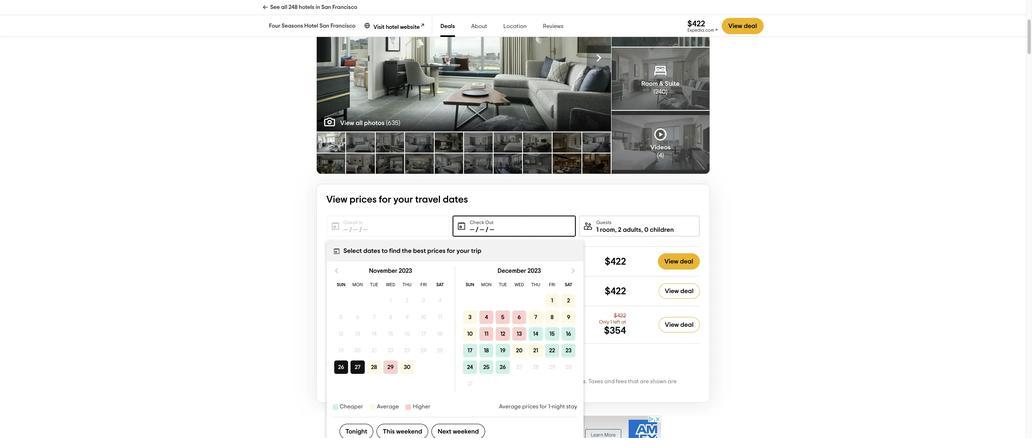 Task type: vqa. For each thing, say whether or not it's contained in the screenshot.


Task type: locate. For each thing, give the bounding box(es) containing it.
0 horizontal spatial 7
[[373, 315, 376, 321]]

16 right wed nov 15 2023 cell
[[405, 332, 410, 337]]

25 right sun dec 24 2023 cell
[[483, 365, 490, 371]]

1 6 from the left
[[356, 315, 359, 321]]

1 horizontal spatial 11
[[484, 332, 489, 337]]

2 weekend from the left
[[453, 429, 479, 436]]

0 horizontal spatial wed
[[386, 283, 395, 288]]

sun nov 26 2023 cell
[[334, 361, 348, 375]]

1 horizontal spatial prices
[[427, 248, 446, 255]]

2 for thu nov 02 2023 cell
[[406, 298, 409, 304]]

17 inside november 2023 grid
[[421, 332, 426, 337]]

and left the fees.
[[563, 379, 574, 385]]

20 inside mon nov 20 2023 cell
[[354, 348, 361, 354]]

sat up sat nov 04 2023 cell
[[436, 283, 444, 288]]

wed for december
[[515, 283, 524, 288]]

22 inside fri dec 22 2023 cell
[[549, 348, 555, 354]]

tue for december
[[499, 283, 507, 288]]

0 horizontal spatial 19
[[338, 348, 344, 354]]

0 horizontal spatial 9
[[406, 315, 409, 321]]

18 right fri nov 17 2023 cell
[[438, 332, 443, 337]]

10 left sat nov 11 2023 cell
[[421, 315, 427, 321]]

7 left wed nov 08 2023 cell at the bottom left
[[373, 315, 376, 321]]

( right photos
[[386, 120, 388, 126]]

tue nov 07 2023 cell
[[367, 311, 381, 325]]

1 19 from the left
[[338, 348, 344, 354]]

2 and from the left
[[563, 379, 574, 385]]

0 horizontal spatial mon
[[352, 283, 363, 288]]

)
[[666, 89, 668, 95], [399, 120, 400, 126], [662, 152, 664, 159]]

sat inside december 2023 grid
[[565, 283, 572, 288]]

23 for thu nov 23 2023 cell
[[404, 348, 410, 354]]

12 left mon nov 13 2023 cell
[[339, 332, 344, 337]]

stay
[[566, 405, 577, 410]]

2 5 from the left
[[501, 315, 505, 321]]

only
[[599, 320, 609, 325]]

1 7 from the left
[[373, 315, 376, 321]]

9 right fri dec 08 2023 cell
[[567, 315, 570, 321]]

23 inside thu nov 23 2023 cell
[[404, 348, 410, 354]]

0 horizontal spatial 18
[[438, 332, 443, 337]]

average for average
[[377, 405, 399, 410]]

24 for sun dec 24 2023 cell
[[467, 365, 473, 371]]

21 inside december 2023 grid
[[533, 348, 538, 354]]

fri dec 29 2023 cell
[[545, 361, 559, 375]]

1 28 from the left
[[371, 365, 377, 371]]

10
[[421, 315, 427, 321], [467, 332, 473, 337]]

2 horizontal spatial (
[[657, 152, 659, 159]]

2 average from the left
[[499, 405, 521, 410]]

san
[[321, 4, 331, 10], [320, 23, 329, 29]]

30 up price
[[404, 365, 411, 371]]

1 vertical spatial 11
[[484, 332, 489, 337]]

wed inside december 2023 grid
[[515, 283, 524, 288]]

visit hotel website
[[374, 24, 420, 30]]

0 horizontal spatial partners
[[405, 387, 427, 393]]

/ down in
[[359, 227, 362, 233]]

0 horizontal spatial 10
[[421, 315, 427, 321]]

13
[[355, 332, 360, 337], [517, 332, 522, 337]]

wed nov 01 2023 cell
[[384, 294, 398, 308]]

17 for sun dec 17 2023 cell
[[468, 348, 472, 354]]

mon nov 20 2023 cell
[[351, 345, 365, 358]]

one
[[480, 258, 491, 264], [480, 288, 491, 294]]

get rewarded with one key down "trip"
[[432, 258, 502, 264]]

sat inside november 2023 grid
[[436, 283, 444, 288]]

31 row
[[462, 376, 577, 393]]

0 horizontal spatial 5
[[340, 315, 343, 321]]

1 2023 from the left
[[399, 268, 412, 275]]

1 inside november 2023 grid
[[390, 298, 392, 304]]

0 horizontal spatial 20
[[354, 348, 361, 354]]

29 inside cell
[[549, 365, 555, 371]]

27 up not
[[516, 365, 522, 371]]

2 tue from the left
[[499, 283, 507, 288]]

1 horizontal spatial 27
[[516, 365, 522, 371]]

24 left mon dec 25 2023 cell
[[467, 365, 473, 371]]

0 horizontal spatial 3
[[422, 298, 425, 304]]

0 horizontal spatial 28
[[371, 365, 377, 371]]

thu up thu nov 02 2023 cell
[[403, 283, 412, 288]]

18
[[438, 332, 443, 337], [484, 348, 489, 354]]

23
[[404, 348, 410, 354], [566, 348, 572, 354]]

25 right the fri nov 24 2023 cell
[[437, 348, 443, 354]]

1 horizontal spatial 7
[[534, 315, 537, 321]]

( for 240
[[654, 89, 655, 95]]

1 left thu nov 02 2023 cell
[[390, 298, 392, 304]]

1 horizontal spatial 10
[[467, 332, 473, 337]]

1 horizontal spatial are
[[640, 379, 649, 385]]

average for average prices for 1-night stay
[[499, 405, 521, 410]]

6 for wed dec 06 2023 cell
[[518, 315, 521, 321]]

row containing 26
[[333, 360, 448, 376]]

9 for "sat dec 09 2023" cell
[[567, 315, 570, 321]]

night
[[552, 405, 565, 410]]

28 for thu dec 28 2023 cell
[[533, 365, 539, 371]]

1 horizontal spatial sun
[[466, 283, 474, 288]]

francisco right 'in'
[[332, 4, 357, 10]]

1 vertical spatial prices
[[427, 248, 446, 255]]

21 left fri dec 22 2023 cell
[[533, 348, 538, 354]]

0 horizontal spatial weekend
[[396, 429, 422, 436]]

12
[[339, 332, 344, 337], [500, 332, 505, 337]]

our
[[453, 379, 462, 385], [395, 387, 404, 393]]

29 inside cell
[[388, 365, 394, 371]]

get
[[432, 258, 441, 264], [432, 288, 441, 294]]

tue dec 19 2023 cell
[[495, 343, 511, 360]]

2 row group from the left
[[462, 293, 577, 393]]

all down sun nov 19 2023 'cell'
[[342, 358, 349, 365]]

san right 'in'
[[321, 4, 331, 10]]

1 vertical spatial francisco
[[331, 23, 356, 29]]

8 inside cell
[[389, 315, 392, 321]]

1 horizontal spatial check
[[470, 220, 484, 225]]

1 horizontal spatial 2023
[[528, 268, 541, 275]]

19 for sun nov 19 2023 'cell'
[[338, 348, 344, 354]]

wed for november
[[386, 283, 395, 288]]

8 for wed nov 08 2023 cell at the bottom left
[[389, 315, 392, 321]]

8 right tue nov 07 2023 cell
[[389, 315, 392, 321]]

17 left mon dec 18 2023 cell
[[468, 348, 472, 354]]

26 up may
[[500, 365, 506, 371]]

0 horizontal spatial our
[[395, 387, 404, 393]]

6 left tue nov 07 2023 cell
[[356, 315, 359, 321]]

0 horizontal spatial your
[[394, 195, 413, 205]]

) inside videos ( 4 )
[[662, 152, 664, 159]]

, left adults
[[615, 227, 617, 233]]

average up advertisement region
[[499, 405, 521, 410]]

2 , from the left
[[641, 227, 643, 233]]

0 horizontal spatial 14
[[372, 332, 377, 337]]

your left travel
[[394, 195, 413, 205]]

average down see
[[377, 405, 399, 410]]

2 rewarded from the top
[[442, 288, 467, 294]]

weekend inside button
[[396, 429, 422, 436]]

1 horizontal spatial 20
[[516, 348, 523, 354]]

2 one from the top
[[480, 288, 491, 294]]

2 2023 from the left
[[528, 268, 541, 275]]

/ up select
[[349, 227, 352, 233]]

only.
[[353, 387, 365, 393]]

0 vertical spatial 25
[[437, 348, 443, 354]]

2 right room
[[618, 227, 622, 233]]

12 inside cell
[[500, 332, 505, 337]]

1 — from the left
[[343, 227, 348, 233]]

( inside the room & suite ( 240 )
[[654, 89, 655, 95]]

row containing 3
[[462, 310, 577, 326]]

2 right fri dec 01 2023 cell
[[567, 298, 570, 304]]

20 for the wed dec 20 2023 cell
[[516, 348, 523, 354]]

1 26 from the left
[[338, 365, 344, 371]]

2 23 from the left
[[566, 348, 572, 354]]

2 30 from the left
[[565, 365, 572, 371]]

1 horizontal spatial tue
[[499, 283, 507, 288]]

10 left the mon dec 11 2023 cell on the left bottom of page
[[467, 332, 473, 337]]

0 vertical spatial key
[[493, 258, 502, 264]]

all left taxes
[[541, 379, 547, 385]]

partners
[[463, 379, 485, 385], [405, 387, 427, 393]]

) right photos
[[399, 120, 400, 126]]

2 horizontal spatial are
[[668, 379, 677, 385]]

6 inside december 2023 grid
[[518, 315, 521, 321]]

0 vertical spatial francisco
[[332, 4, 357, 10]]

23 right "wed nov 22 2023" cell
[[404, 348, 410, 354]]

3
[[422, 298, 425, 304], [469, 315, 472, 321]]

21 for tue nov 21 2023 cell
[[372, 348, 377, 354]]

tue down november
[[370, 283, 378, 288]]

dates left to
[[363, 248, 380, 255]]

1 vertical spatial )
[[399, 120, 400, 126]]

11 right fri nov 10 2023 cell
[[438, 315, 442, 321]]

sun for november
[[337, 283, 345, 288]]

2 wed from the left
[[515, 283, 524, 288]]

fri dec 01 2023 cell
[[544, 293, 561, 310]]

5 inside sun nov 05 2023 'cell'
[[340, 315, 343, 321]]

27 inside the wed dec 27 2023 cell
[[516, 365, 522, 371]]

19 inside cell
[[500, 348, 506, 354]]

20 for mon nov 20 2023 cell
[[354, 348, 361, 354]]

28 up the include
[[533, 365, 539, 371]]

include
[[520, 379, 539, 385]]

0 vertical spatial 18
[[438, 332, 443, 337]]

videos
[[650, 144, 671, 151]]

) inside the room & suite ( 240 )
[[666, 89, 668, 95]]

1 horizontal spatial 6
[[518, 315, 521, 321]]

1 inside december 2023 grid
[[551, 298, 553, 304]]

by
[[445, 379, 452, 385]]

0 horizontal spatial 6
[[356, 315, 359, 321]]

2 21 from the left
[[533, 348, 538, 354]]

1 wed from the left
[[386, 283, 395, 288]]

2 13 from the left
[[517, 332, 522, 337]]

4 / from the left
[[486, 227, 488, 233]]

0 horizontal spatial thu
[[403, 283, 412, 288]]

san right hotel
[[320, 23, 329, 29]]

0 horizontal spatial the
[[354, 379, 362, 385]]

0 vertical spatial (
[[654, 89, 655, 95]]

wed dec 20 2023 cell
[[511, 343, 528, 360]]

thu nov 09 2023 cell
[[400, 311, 414, 325]]

15 inside november 2023 grid
[[388, 332, 393, 337]]

15
[[388, 332, 393, 337], [550, 332, 555, 337]]

sun nov 05 2023 cell
[[334, 311, 348, 325]]

7 inside november 2023 grid
[[373, 315, 376, 321]]

9 inside thu nov 09 2023 cell
[[406, 315, 409, 321]]

2 28 from the left
[[533, 365, 539, 371]]

1 horizontal spatial 2
[[567, 298, 570, 304]]

2023 inside december 2023 grid
[[528, 268, 541, 275]]

with
[[469, 258, 479, 264], [469, 288, 479, 294]]

1 14 from the left
[[372, 332, 377, 337]]

check in — / — / —
[[343, 220, 368, 233]]

10 inside november 2023 grid
[[421, 315, 427, 321]]

0 vertical spatial 3
[[422, 298, 425, 304]]

key down december
[[493, 288, 502, 294]]

2 22 from the left
[[549, 348, 555, 354]]

9 inside "sat dec 09 2023" cell
[[567, 315, 570, 321]]

2 get rewarded with one key from the top
[[432, 288, 502, 294]]

27 inside mon nov 27 2023 cell
[[355, 365, 361, 371]]

20
[[354, 348, 361, 354], [516, 348, 523, 354]]

next
[[438, 429, 452, 436]]

5 — from the left
[[480, 227, 484, 233]]

0 horizontal spatial 2
[[406, 298, 409, 304]]

wed
[[386, 283, 395, 288], [515, 283, 524, 288]]

1 vertical spatial 4
[[439, 298, 442, 304]]

view inside button
[[326, 358, 340, 365]]

view deal
[[728, 23, 757, 29], [665, 259, 693, 265], [665, 288, 694, 295], [665, 322, 694, 329]]

1 vertical spatial dates
[[363, 248, 380, 255]]

1 27 from the left
[[355, 365, 361, 371]]

1 get rewarded with one key from the top
[[432, 258, 502, 264]]

1 inside $422 only 1 left at $354
[[610, 320, 612, 325]]

1 thu from the left
[[403, 283, 412, 288]]

( down the room
[[654, 89, 655, 95]]

17 inside december 2023 grid
[[468, 348, 472, 354]]

1 9 from the left
[[406, 315, 409, 321]]

in
[[359, 220, 363, 225]]

1 tue from the left
[[370, 283, 378, 288]]

check inside check in — / — / —
[[343, 220, 358, 225]]

1 22 from the left
[[388, 348, 394, 354]]

2 27 from the left
[[516, 365, 522, 371]]

1 horizontal spatial 4
[[485, 315, 488, 321]]

16 right fri dec 15 2023 cell
[[566, 332, 571, 337]]

2 mon from the left
[[481, 283, 492, 288]]

videos ( 4 )
[[650, 144, 671, 159]]

november 2023 grid
[[326, 267, 455, 393]]

25 for mon dec 25 2023 cell
[[483, 365, 490, 371]]

0 horizontal spatial 4
[[439, 298, 442, 304]]

3 and from the left
[[604, 379, 615, 385]]

1 29 from the left
[[388, 365, 394, 371]]

2 vertical spatial (
[[657, 152, 659, 159]]

0 vertical spatial your
[[394, 195, 413, 205]]

mon dec 25 2023 cell
[[478, 360, 495, 376]]

sat dec 23 2023 cell
[[561, 343, 577, 360]]

4 inside november 2023 grid
[[439, 298, 442, 304]]

0 horizontal spatial 29
[[388, 365, 394, 371]]

are right shown
[[668, 379, 677, 385]]

1 horizontal spatial 19
[[500, 348, 506, 354]]

15 left sat dec 16 2023 cell
[[550, 332, 555, 337]]

24
[[421, 348, 427, 354], [467, 365, 473, 371]]

1 vertical spatial one
[[480, 288, 491, 294]]

mon up mon nov 06 2023 cell
[[352, 283, 363, 288]]

8 inside cell
[[551, 315, 554, 321]]

1 mon from the left
[[352, 283, 363, 288]]

december 2023 grid
[[455, 267, 583, 393]]

row group inside november 2023 grid
[[333, 293, 448, 376]]

) down "videos" at the top
[[662, 152, 664, 159]]

28 up average
[[371, 365, 377, 371]]

11
[[438, 315, 442, 321], [484, 332, 489, 337]]

1 sat from the left
[[436, 283, 444, 288]]

weekend
[[396, 429, 422, 436], [453, 429, 479, 436]]

) for 240
[[666, 89, 668, 95]]

2 horizontal spatial 4
[[659, 152, 662, 159]]

2 9 from the left
[[567, 315, 570, 321]]

19 right mon dec 18 2023 cell
[[500, 348, 506, 354]]

$422
[[688, 20, 705, 28], [605, 257, 626, 267], [605, 287, 626, 297], [614, 314, 626, 319]]

2023 down select dates to find the best prices for your trip
[[399, 268, 412, 275]]

1 15 from the left
[[388, 332, 393, 337]]

get rewarded with one key
[[432, 258, 502, 264], [432, 288, 502, 294]]

9 for thu nov 09 2023 cell
[[406, 315, 409, 321]]

0 horizontal spatial 11
[[438, 315, 442, 321]]

sun dec 31 2023 cell
[[463, 378, 477, 391]]

mon inside november 2023 grid
[[352, 283, 363, 288]]

,
[[615, 227, 617, 233], [641, 227, 643, 233]]

row group inside december 2023 grid
[[462, 293, 577, 393]]

key up december
[[493, 258, 502, 264]]

suite
[[665, 81, 680, 87]]

0 vertical spatial get
[[432, 258, 441, 264]]

19
[[338, 348, 344, 354], [500, 348, 506, 354]]

2 29 from the left
[[549, 365, 555, 371]]

4 down "videos" at the top
[[659, 152, 662, 159]]

1 vertical spatial get rewarded with one key
[[432, 288, 502, 294]]

6
[[356, 315, 359, 321], [518, 315, 521, 321]]

11 inside cell
[[484, 332, 489, 337]]

0 horizontal spatial (
[[386, 120, 388, 126]]

mon up mon dec 04 2023 cell
[[481, 283, 492, 288]]

1 16 from the left
[[405, 332, 410, 337]]

10 for sun dec 10 2023 cell
[[467, 332, 473, 337]]

13 inside 'cell'
[[517, 332, 522, 337]]

0 vertical spatial the
[[402, 248, 412, 255]]

fri inside november 2023 grid
[[420, 283, 427, 288]]

wed dec 27 2023 cell
[[512, 361, 526, 375]]

sun inside november 2023 grid
[[337, 283, 345, 288]]

0 vertical spatial 10
[[421, 315, 427, 321]]

1 vertical spatial (
[[386, 120, 388, 126]]

row group for december
[[462, 293, 577, 393]]

0 horizontal spatial )
[[399, 120, 400, 126]]

0 horizontal spatial prices
[[350, 195, 377, 205]]

0 horizontal spatial are
[[344, 379, 353, 385]]

0 horizontal spatial 15
[[388, 332, 393, 337]]

tue nov 21 2023 cell
[[367, 345, 381, 358]]

1 horizontal spatial 21
[[533, 348, 538, 354]]

2 20 from the left
[[516, 348, 523, 354]]

for inside prices are the average nightly price provided by our partners and may not include all taxes and fees. taxes and fees that are shown are estimates only. please see our partners for more details.
[[429, 387, 436, 393]]

21 left "wed nov 22 2023" cell
[[372, 348, 377, 354]]

next weekend button
[[432, 425, 485, 439]]

28 inside thu dec 28 2023 cell
[[533, 365, 539, 371]]

partners up the details. on the left bottom of page
[[463, 379, 485, 385]]

11 inside cell
[[438, 315, 442, 321]]

1 get from the top
[[432, 258, 441, 264]]

24 right thu nov 23 2023 cell
[[421, 348, 427, 354]]

18 right sun dec 17 2023 cell
[[484, 348, 489, 354]]

1 check from the left
[[343, 220, 358, 225]]

2023
[[399, 268, 412, 275], [528, 268, 541, 275]]

get rewarded with one key up sun dec 03 2023 cell
[[432, 288, 502, 294]]

1 left left
[[610, 320, 612, 325]]

dates right travel
[[443, 195, 468, 205]]

all for deals
[[342, 358, 349, 365]]

7 right wed dec 06 2023 cell
[[534, 315, 537, 321]]

1 horizontal spatial row group
[[462, 293, 577, 393]]

all
[[281, 4, 287, 10], [356, 120, 363, 126], [342, 358, 349, 365], [541, 379, 547, 385]]

2023 for november 2023
[[399, 268, 412, 275]]

tue
[[370, 283, 378, 288], [499, 283, 507, 288]]

30 inside sat dec 30 2023 cell
[[565, 365, 572, 371]]

14 inside november 2023 grid
[[372, 332, 377, 337]]

fri
[[420, 283, 427, 288], [549, 283, 555, 288]]

2 19 from the left
[[500, 348, 506, 354]]

2 are from the left
[[640, 379, 649, 385]]

2 check from the left
[[470, 220, 484, 225]]

0 horizontal spatial sun
[[337, 283, 345, 288]]

row
[[333, 278, 448, 293], [462, 278, 577, 293], [333, 293, 448, 310], [462, 293, 577, 310], [333, 310, 448, 326], [462, 310, 577, 326], [333, 326, 448, 343], [462, 326, 577, 343], [333, 343, 448, 360], [462, 343, 577, 360], [333, 360, 448, 376], [462, 360, 577, 376]]

1 down guests
[[596, 227, 599, 233]]

tue inside december 2023 grid
[[499, 283, 507, 288]]

rewarded
[[442, 258, 467, 264], [442, 288, 467, 294]]

1 fri from the left
[[420, 283, 427, 288]]

sun for december
[[466, 283, 474, 288]]

1 vertical spatial 18
[[484, 348, 489, 354]]

wed down the december 2023
[[515, 283, 524, 288]]

all inside view all deals button
[[342, 358, 349, 365]]

240
[[655, 89, 666, 95]]

sun inside december 2023 grid
[[466, 283, 474, 288]]

sat nov 11 2023 cell
[[433, 311, 447, 325]]

2 26 from the left
[[500, 365, 506, 371]]

1 horizontal spatial 16
[[566, 332, 571, 337]]

13 inside cell
[[355, 332, 360, 337]]

row containing 19
[[333, 343, 448, 360]]

0 horizontal spatial 24
[[421, 348, 427, 354]]

1 horizontal spatial 12
[[500, 332, 505, 337]]

15 inside december 2023 grid
[[550, 332, 555, 337]]

12 inside cell
[[339, 332, 344, 337]]

2
[[618, 227, 622, 233], [406, 298, 409, 304], [567, 298, 570, 304]]

26 inside cell
[[338, 365, 344, 371]]

1 horizontal spatial 13
[[517, 332, 522, 337]]

row group
[[333, 293, 448, 376], [462, 293, 577, 393]]

2 left fri nov 03 2023 cell at the bottom left of the page
[[406, 298, 409, 304]]

thu nov 30 2023 cell
[[399, 360, 415, 376]]

check
[[343, 220, 358, 225], [470, 220, 484, 225]]

3 for fri nov 03 2023 cell at the bottom left of the page
[[422, 298, 425, 304]]

1 23 from the left
[[404, 348, 410, 354]]

1 horizontal spatial 5
[[501, 315, 505, 321]]

28 inside tue nov 28 2023 cell
[[371, 365, 377, 371]]

1 row group from the left
[[333, 293, 448, 376]]

1 vertical spatial your
[[457, 248, 470, 255]]

get up sat nov 04 2023 cell
[[432, 288, 441, 294]]

1 vertical spatial 3
[[469, 315, 472, 321]]

0 horizontal spatial sat
[[436, 283, 444, 288]]

1 horizontal spatial partners
[[463, 379, 485, 385]]

tue dec 26 2023 cell
[[495, 360, 511, 376]]

6 inside november 2023 grid
[[356, 315, 359, 321]]

the
[[402, 248, 412, 255], [354, 379, 362, 385]]

1 20 from the left
[[354, 348, 361, 354]]

26 down view all deals
[[338, 365, 344, 371]]

15 for wed nov 15 2023 cell
[[388, 332, 393, 337]]

check for check out — / — / —
[[470, 220, 484, 225]]

select dates to find the best prices for your trip
[[343, 248, 481, 255]]

2 15 from the left
[[550, 332, 555, 337]]

5 right mon dec 04 2023 cell
[[501, 315, 505, 321]]

thu inside december 2023 grid
[[531, 283, 540, 288]]

12 for tue dec 12 2023 cell
[[500, 332, 505, 337]]

nightly
[[387, 379, 404, 385]]

2 inside guests 1 room , 2 adults , 0 children
[[618, 227, 622, 233]]

18 inside cell
[[484, 348, 489, 354]]

16 inside cell
[[405, 332, 410, 337]]

thu nov 23 2023 cell
[[400, 345, 414, 358]]

wed inside november 2023 grid
[[386, 283, 395, 288]]

22 left thu nov 23 2023 cell
[[388, 348, 394, 354]]

prices right best
[[427, 248, 446, 255]]

prices
[[350, 195, 377, 205], [427, 248, 446, 255], [522, 405, 539, 410]]

1 horizontal spatial the
[[402, 248, 412, 255]]

tue down december
[[499, 283, 507, 288]]

wed dec 13 2023 cell
[[511, 326, 528, 343]]

check inside check out — / — / —
[[470, 220, 484, 225]]

our up the details. on the left bottom of page
[[453, 379, 462, 385]]

prices left 1-
[[522, 405, 539, 410]]

dates
[[443, 195, 468, 205], [363, 248, 380, 255]]

1 30 from the left
[[404, 365, 411, 371]]

one down "trip"
[[480, 258, 491, 264]]

) for 635
[[399, 120, 400, 126]]

fri dec 15 2023 cell
[[544, 326, 561, 343]]

24 inside cell
[[467, 365, 473, 371]]

14 inside december 2023 grid
[[533, 332, 538, 337]]

16 inside cell
[[566, 332, 571, 337]]

17 for fri nov 17 2023 cell
[[421, 332, 426, 337]]

1 horizontal spatial 28
[[533, 365, 539, 371]]

4 inside december 2023 grid
[[485, 315, 488, 321]]

prices for view
[[350, 195, 377, 205]]

12 for sun nov 12 2023 cell
[[339, 332, 344, 337]]

23 inside sat dec 23 2023 cell
[[566, 348, 572, 354]]

2 horizontal spatial prices
[[522, 405, 539, 410]]

1 horizontal spatial 18
[[484, 348, 489, 354]]

19 inside 'cell'
[[338, 348, 344, 354]]

sat dec 30 2023 cell
[[562, 361, 576, 375]]

( down "videos" at the top
[[657, 152, 659, 159]]

21 inside november 2023 grid
[[372, 348, 377, 354]]

1 inside guests 1 room , 2 adults , 0 children
[[596, 227, 599, 233]]

5 left mon nov 06 2023 cell
[[340, 315, 343, 321]]

with up sun dec 03 2023 cell
[[469, 288, 479, 294]]

1 horizontal spatial weekend
[[453, 429, 479, 436]]

1 vertical spatial the
[[354, 379, 362, 385]]

1 vertical spatial 17
[[468, 348, 472, 354]]

1 vertical spatial 24
[[467, 365, 473, 371]]

26 inside cell
[[500, 365, 506, 371]]

mon for december 2023
[[481, 283, 492, 288]]

prices up in
[[350, 195, 377, 205]]

1 21 from the left
[[372, 348, 377, 354]]

all for photos
[[356, 120, 363, 126]]

fri inside december 2023 grid
[[549, 283, 555, 288]]

13 for the wed dec 13 2023 'cell'
[[517, 332, 522, 337]]

2 sun from the left
[[466, 283, 474, 288]]

13 right tue dec 12 2023 cell
[[517, 332, 522, 337]]

2 key from the top
[[493, 288, 502, 294]]

2 7 from the left
[[534, 315, 537, 321]]

2 horizontal spatial 2
[[618, 227, 622, 233]]

all inside see all 248 hotels in san francisco link
[[281, 4, 287, 10]]

1 weekend from the left
[[396, 429, 422, 436]]

5 for sun nov 05 2023 'cell'
[[340, 315, 343, 321]]

guests 1 room , 2 adults , 0 children
[[596, 220, 674, 233]]

) down suite
[[666, 89, 668, 95]]

1 horizontal spatial fri
[[549, 283, 555, 288]]

0 vertical spatial prices
[[350, 195, 377, 205]]

29 for wed nov 29 2023 cell
[[388, 365, 394, 371]]

francisco inside see all 248 hotels in san francisco link
[[332, 4, 357, 10]]

2 6 from the left
[[518, 315, 521, 321]]

4 for sat nov 04 2023 cell
[[439, 298, 442, 304]]

sun
[[337, 283, 345, 288], [466, 283, 474, 288]]

5 inside the tue dec 05 2023 'cell'
[[501, 315, 505, 321]]

25 inside 'cell'
[[437, 348, 443, 354]]

20 inside the wed dec 20 2023 cell
[[516, 348, 523, 354]]

2 8 from the left
[[551, 315, 554, 321]]

0 vertical spatial 11
[[438, 315, 442, 321]]

best
[[413, 248, 426, 255]]

weekend right next
[[453, 429, 479, 436]]

0 vertical spatial 4
[[659, 152, 662, 159]]

15 left thu nov 16 2023 cell
[[388, 332, 393, 337]]

advertisement region
[[365, 417, 661, 439]]

/ down out
[[486, 227, 488, 233]]

27 down deals
[[355, 365, 361, 371]]

sat up sat dec 02 2023 cell
[[565, 283, 572, 288]]

1 vertical spatial our
[[395, 387, 404, 393]]

13 right sun nov 12 2023 cell
[[355, 332, 360, 337]]

thu
[[403, 283, 412, 288], [531, 283, 540, 288]]

sat
[[436, 283, 444, 288], [565, 283, 572, 288]]

3 left mon dec 04 2023 cell
[[469, 315, 472, 321]]

the right the find
[[402, 248, 412, 255]]

0 horizontal spatial 27
[[355, 365, 361, 371]]

for
[[379, 195, 391, 205], [447, 248, 455, 255], [429, 387, 436, 393], [540, 405, 547, 410]]

1 rewarded from the top
[[442, 258, 467, 264]]

24 inside cell
[[421, 348, 427, 354]]

2 sat from the left
[[565, 283, 572, 288]]

tue inside november 2023 grid
[[370, 283, 378, 288]]

2 fri from the left
[[549, 283, 555, 288]]

1 sun from the left
[[337, 283, 345, 288]]

3 — from the left
[[363, 227, 368, 233]]

1 5 from the left
[[340, 315, 343, 321]]

1 left sat dec 02 2023 cell
[[551, 298, 553, 304]]

2 14 from the left
[[533, 332, 538, 337]]

1 12 from the left
[[339, 332, 344, 337]]

7 inside december 2023 grid
[[534, 315, 537, 321]]

1 8 from the left
[[389, 315, 392, 321]]

20 up deals
[[354, 348, 361, 354]]

guests
[[596, 220, 612, 225]]

francisco down travelers' choice 2023 winner image
[[331, 23, 356, 29]]

10 inside december 2023 grid
[[467, 332, 473, 337]]

all left 248 on the left top of page
[[281, 4, 287, 10]]

9
[[406, 315, 409, 321], [567, 315, 570, 321]]

mon dec 11 2023 cell
[[478, 326, 495, 343]]

1 horizontal spatial thu
[[531, 283, 540, 288]]

2 16 from the left
[[566, 332, 571, 337]]

sun up sun nov 05 2023 'cell'
[[337, 283, 345, 288]]

our down 'nightly'
[[395, 387, 404, 393]]

are up estimates
[[344, 379, 353, 385]]

wed nov 08 2023 cell
[[384, 311, 398, 325]]

sat dec 09 2023 cell
[[561, 310, 577, 326]]

26
[[338, 365, 344, 371], [500, 365, 506, 371]]

2023 inside november 2023 grid
[[399, 268, 412, 275]]

23 right fri dec 22 2023 cell
[[566, 348, 572, 354]]

1 horizontal spatial and
[[563, 379, 574, 385]]

14
[[372, 332, 377, 337], [533, 332, 538, 337]]

sat dec 02 2023 cell
[[561, 293, 577, 310]]

4
[[659, 152, 662, 159], [439, 298, 442, 304], [485, 315, 488, 321]]

17
[[421, 332, 426, 337], [468, 348, 472, 354]]

18 inside cell
[[438, 332, 443, 337]]

18 for sat nov 18 2023 cell
[[438, 332, 443, 337]]

29 up taxes
[[549, 365, 555, 371]]

wed down november 2023
[[386, 283, 395, 288]]

2 thu from the left
[[531, 283, 540, 288]]

2 12 from the left
[[500, 332, 505, 337]]

1 average from the left
[[377, 405, 399, 410]]

25 inside cell
[[483, 365, 490, 371]]

average prices for 1-night stay
[[499, 405, 577, 410]]

11 right sun dec 10 2023 cell
[[484, 332, 489, 337]]

1 horizontal spatial our
[[453, 379, 462, 385]]

weekend inside "button"
[[453, 429, 479, 436]]

details.
[[452, 387, 471, 393]]

at
[[621, 320, 626, 325]]

$354
[[604, 327, 626, 336]]

thu inside november 2023 grid
[[403, 283, 412, 288]]

mon inside december 2023 grid
[[481, 283, 492, 288]]

1 horizontal spatial 9
[[567, 315, 570, 321]]

and
[[487, 379, 497, 385], [563, 379, 574, 385], [604, 379, 615, 385]]

22 inside "wed nov 22 2023" cell
[[388, 348, 394, 354]]

1 13 from the left
[[355, 332, 360, 337]]

sun nov 19 2023 cell
[[334, 345, 348, 358]]

30 inside thu nov 30 2023 cell
[[404, 365, 411, 371]]



Task type: describe. For each thing, give the bounding box(es) containing it.
2023 for december 2023
[[528, 268, 541, 275]]

visit hotel website link
[[364, 21, 426, 31]]

sun nov 12 2023 cell
[[334, 328, 348, 341]]

&
[[659, 81, 664, 87]]

trip
[[471, 248, 481, 255]]

that
[[628, 379, 639, 385]]

25 for sat nov 25 2023 'cell'
[[437, 348, 443, 354]]

deals
[[441, 24, 455, 29]]

27 for the wed dec 27 2023 cell
[[516, 365, 522, 371]]

mon dec 04 2023 cell
[[478, 310, 495, 326]]

10 for fri nov 10 2023 cell
[[421, 315, 427, 321]]

cheaper
[[340, 405, 363, 410]]

thu dec 14 2023 cell
[[528, 326, 544, 343]]

fri nov 03 2023 cell
[[417, 294, 431, 308]]

27 for mon nov 27 2023 cell
[[355, 365, 361, 371]]

0 vertical spatial dates
[[443, 195, 468, 205]]

children
[[650, 227, 674, 233]]

1 one from the top
[[480, 258, 491, 264]]

adults
[[623, 227, 641, 233]]

room
[[642, 81, 658, 87]]

view all deals
[[326, 358, 367, 365]]

row containing 12
[[333, 326, 448, 343]]

6 for mon nov 06 2023 cell
[[356, 315, 359, 321]]

this
[[383, 429, 395, 436]]

travel
[[415, 195, 441, 205]]

all for 248
[[281, 4, 287, 10]]

5 for the tue dec 05 2023 'cell'
[[501, 315, 505, 321]]

sun dec 17 2023 cell
[[462, 343, 478, 360]]

22 for fri dec 22 2023 cell
[[549, 348, 555, 354]]

29 for fri dec 29 2023 cell
[[549, 365, 555, 371]]

mon nov 13 2023 cell
[[351, 328, 365, 341]]

thu dec 07 2023 cell
[[528, 310, 544, 326]]

full view
[[454, 54, 484, 62]]

reviews
[[543, 24, 564, 29]]

248
[[289, 4, 298, 10]]

sat dec 16 2023 cell
[[561, 326, 577, 343]]

30 for thu nov 30 2023 cell
[[404, 365, 411, 371]]

travelers' choice 2023 winner image
[[325, 0, 359, 18]]

view all photos ( 635 )
[[340, 120, 400, 126]]

fri nov 17 2023 cell
[[417, 328, 431, 341]]

find
[[389, 248, 401, 255]]

2 get from the top
[[432, 288, 441, 294]]

hotel
[[386, 24, 399, 30]]

see all 248 hotels in san francisco
[[270, 4, 357, 10]]

16 for thu nov 16 2023 cell
[[405, 332, 410, 337]]

14 for thu dec 14 2023 cell
[[533, 332, 538, 337]]

thu for december 2023
[[531, 283, 540, 288]]

28 for tue nov 28 2023 cell
[[371, 365, 377, 371]]

fri for november 2023
[[420, 283, 427, 288]]

1 / from the left
[[349, 227, 352, 233]]

1 key from the top
[[493, 258, 502, 264]]

23 for sat dec 23 2023 cell
[[566, 348, 572, 354]]

room & suite ( 240 )
[[642, 81, 680, 95]]

sat for december 2023
[[565, 283, 572, 288]]

thu for november 2023
[[403, 283, 412, 288]]

sat nov 18 2023 cell
[[433, 328, 447, 341]]

thu nov 16 2023 cell
[[400, 328, 414, 341]]

more
[[437, 387, 451, 393]]

row containing 17
[[462, 343, 577, 360]]

deals
[[350, 358, 367, 365]]

fees.
[[575, 379, 587, 385]]

fri for december 2023
[[549, 283, 555, 288]]

view
[[468, 54, 484, 62]]

$422 inside $422 only 1 left at $354
[[614, 314, 626, 319]]

view all deals button
[[326, 358, 376, 366]]

tue dec 12 2023 cell
[[495, 326, 511, 343]]

seasons
[[282, 23, 303, 29]]

1 horizontal spatial your
[[457, 248, 470, 255]]

1 are from the left
[[344, 379, 353, 385]]

visit
[[374, 24, 385, 30]]

2 / from the left
[[359, 227, 362, 233]]

fees
[[616, 379, 627, 385]]

sat nov 04 2023 cell
[[433, 294, 447, 308]]

19 for tue dec 19 2023 cell
[[500, 348, 506, 354]]

4 for mon dec 04 2023 cell
[[485, 315, 488, 321]]

website
[[400, 24, 420, 30]]

left
[[613, 320, 620, 325]]

thu dec 28 2023 cell
[[529, 361, 543, 375]]

sun dec 10 2023 cell
[[462, 326, 478, 343]]

wed nov 22 2023 cell
[[384, 345, 398, 358]]

see
[[385, 387, 394, 393]]

room
[[600, 227, 615, 233]]

0 vertical spatial partners
[[463, 379, 485, 385]]

16 for sat dec 16 2023 cell
[[566, 332, 571, 337]]

mon nov 27 2023 cell
[[349, 360, 366, 376]]

out
[[485, 220, 494, 225]]

prices for average
[[522, 405, 539, 410]]

fri dec 22 2023 cell
[[544, 343, 561, 360]]

tonight button
[[339, 425, 374, 439]]

fri dec 08 2023 cell
[[544, 310, 561, 326]]

row containing 10
[[462, 326, 577, 343]]

hotels
[[299, 4, 314, 10]]

1 and from the left
[[487, 379, 497, 385]]

( for 635
[[386, 120, 388, 126]]

sun dec 03 2023 cell
[[462, 310, 478, 326]]

13 for mon nov 13 2023 cell
[[355, 332, 360, 337]]

may
[[498, 379, 509, 385]]

this weekend button
[[377, 425, 428, 439]]

tonight
[[346, 429, 367, 436]]

hotel
[[304, 23, 318, 29]]

635
[[388, 120, 399, 126]]

check out — / — / —
[[470, 220, 494, 233]]

to
[[382, 248, 388, 255]]

1-
[[548, 405, 552, 410]]

2 for sat dec 02 2023 cell
[[567, 298, 570, 304]]

all inside prices are the average nightly price provided by our partners and may not include all taxes and fees. taxes and fees that are shown are estimates only. please see our partners for more details.
[[541, 379, 547, 385]]

1 vertical spatial san
[[320, 23, 329, 29]]

photos
[[364, 120, 385, 126]]

thu nov 02 2023 cell
[[400, 294, 414, 308]]

fri nov 24 2023 cell
[[417, 345, 431, 358]]

provided
[[420, 379, 444, 385]]

sun dec 24 2023 cell
[[462, 360, 478, 376]]

weekend for next weekend
[[453, 429, 479, 436]]

prices
[[326, 379, 342, 385]]

average
[[364, 379, 385, 385]]

fri nov 10 2023 cell
[[417, 311, 431, 325]]

four
[[269, 23, 280, 29]]

0
[[644, 227, 649, 233]]

3 are from the left
[[668, 379, 677, 385]]

weekend for this weekend
[[396, 429, 422, 436]]

december 2023
[[498, 268, 541, 275]]

2 with from the top
[[469, 288, 479, 294]]

mon nov 06 2023 cell
[[351, 311, 365, 325]]

location
[[503, 24, 527, 29]]

four seasons hotel san francisco
[[269, 23, 356, 29]]

0 vertical spatial our
[[453, 379, 462, 385]]

tue for november
[[370, 283, 378, 288]]

31
[[468, 382, 473, 387]]

1 vertical spatial partners
[[405, 387, 427, 393]]

please
[[366, 387, 383, 393]]

next weekend
[[438, 429, 479, 436]]

4 — from the left
[[470, 227, 474, 233]]

30 for sat dec 30 2023 cell
[[565, 365, 572, 371]]

full
[[454, 54, 466, 62]]

sat nov 25 2023 cell
[[433, 345, 447, 358]]

in
[[316, 4, 320, 10]]

wed nov 15 2023 cell
[[384, 328, 398, 341]]

1 , from the left
[[615, 227, 617, 233]]

wed nov 29 2023 cell
[[382, 360, 399, 376]]

the inside prices are the average nightly price provided by our partners and may not include all taxes and fees. taxes and fees that are shown are estimates only. please see our partners for more details.
[[354, 379, 362, 385]]

prices are the average nightly price provided by our partners and may not include all taxes and fees. taxes and fees that are shown are estimates only. please see our partners for more details.
[[326, 379, 677, 393]]

view prices for your travel dates
[[326, 195, 468, 205]]

2 — from the left
[[353, 227, 358, 233]]

26 for the sun nov 26 2023 cell
[[338, 365, 344, 371]]

8 for fri dec 08 2023 cell
[[551, 315, 554, 321]]

( inside videos ( 4 )
[[657, 152, 659, 159]]

4 inside videos ( 4 )
[[659, 152, 662, 159]]

row containing 5
[[333, 310, 448, 326]]

0 horizontal spatial dates
[[363, 248, 380, 255]]

6 — from the left
[[490, 227, 494, 233]]

check for check in — / — / —
[[343, 220, 358, 225]]

about
[[471, 24, 487, 29]]

tue nov 28 2023 cell
[[366, 360, 382, 376]]

7 for tue nov 07 2023 cell
[[373, 315, 376, 321]]

22 for "wed nov 22 2023" cell
[[388, 348, 394, 354]]

7 for thu dec 07 2023 cell
[[534, 315, 537, 321]]

18 for mon dec 18 2023 cell
[[484, 348, 489, 354]]

1 with from the top
[[469, 258, 479, 264]]

11 for the mon dec 11 2023 cell on the left bottom of page
[[484, 332, 489, 337]]

3 for sun dec 03 2023 cell
[[469, 315, 472, 321]]

21 for thu dec 21 2023 cell
[[533, 348, 538, 354]]

see
[[270, 4, 280, 10]]

14 for tue nov 14 2023 cell
[[372, 332, 377, 337]]

thu dec 21 2023 cell
[[528, 343, 544, 360]]

see all 248 hotels in san francisco link
[[263, 0, 357, 15]]

november 2023
[[369, 268, 412, 275]]

december
[[498, 268, 526, 275]]

not
[[510, 379, 519, 385]]

price
[[405, 379, 419, 385]]

november
[[369, 268, 397, 275]]

tue nov 14 2023 cell
[[367, 328, 381, 341]]

wed dec 06 2023 cell
[[511, 310, 528, 326]]

15 for fri dec 15 2023 cell
[[550, 332, 555, 337]]

3 / from the left
[[476, 227, 479, 233]]

row containing 24
[[462, 360, 577, 376]]

this weekend
[[383, 429, 422, 436]]

11 for sat nov 11 2023 cell
[[438, 315, 442, 321]]

sat for november 2023
[[436, 283, 444, 288]]

24 for the fri nov 24 2023 cell
[[421, 348, 427, 354]]

estimates
[[326, 387, 352, 393]]

expedia.com
[[688, 28, 714, 32]]

mon for november 2023
[[352, 283, 363, 288]]

row group for november
[[333, 293, 448, 376]]

taxes
[[548, 379, 562, 385]]

0 vertical spatial san
[[321, 4, 331, 10]]

taxes
[[588, 379, 603, 385]]

tue dec 05 2023 cell
[[495, 310, 511, 326]]

higher
[[413, 405, 431, 410]]

26 for tue dec 26 2023 cell
[[500, 365, 506, 371]]

mon dec 18 2023 cell
[[478, 343, 495, 360]]

$422 only 1 left at $354
[[599, 314, 626, 336]]

select
[[343, 248, 362, 255]]

shown
[[650, 379, 667, 385]]



